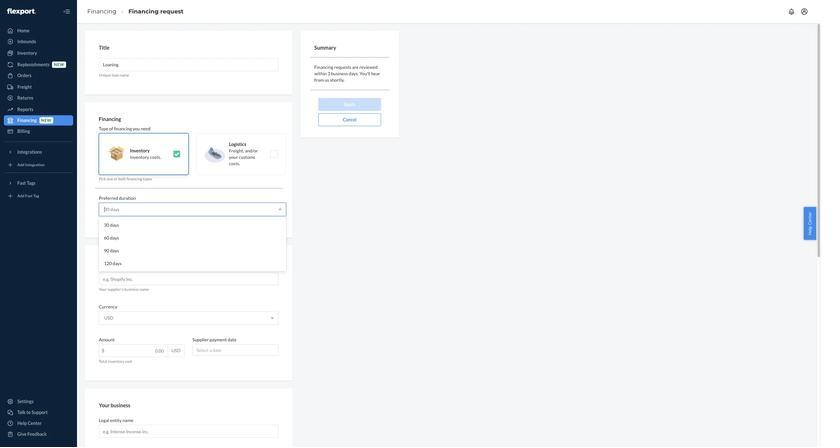 Task type: locate. For each thing, give the bounding box(es) containing it.
requests
[[334, 64, 351, 70]]

upon
[[153, 219, 162, 223]]

add fast tag
[[17, 194, 39, 199]]

1 vertical spatial business
[[124, 288, 139, 292]]

usd down currency
[[104, 316, 113, 321]]

your business
[[99, 403, 130, 409]]

usd left the select
[[172, 349, 181, 354]]

close navigation image
[[63, 8, 71, 15]]

preferred
[[99, 196, 118, 201]]

financing request link
[[128, 8, 183, 15]]

1 vertical spatial usd
[[172, 349, 181, 354]]

1 vertical spatial new
[[41, 118, 51, 123]]

your for your business
[[99, 403, 110, 409]]

new up orders link
[[54, 62, 64, 67]]

1 vertical spatial fast
[[25, 194, 33, 199]]

installment
[[108, 219, 127, 223]]

0 horizontal spatial date
[[213, 348, 221, 354]]

business right supplier's
[[124, 288, 139, 292]]

1 horizontal spatial usd
[[172, 349, 181, 354]]

1 vertical spatial add
[[17, 194, 24, 199]]

0 vertical spatial your
[[99, 288, 107, 292]]

inventory inventory costs.
[[130, 148, 161, 160]]

apply button
[[318, 98, 381, 111]]

0 vertical spatial new
[[54, 62, 64, 67]]

1 horizontal spatial help center
[[807, 212, 813, 236]]

summary
[[314, 45, 336, 51]]

30
[[104, 207, 109, 213], [104, 223, 109, 228]]

costs.
[[150, 155, 161, 160], [229, 161, 240, 167]]

feedback
[[27, 432, 47, 438]]

costs. inside "logistics freight, and/or your customs costs."
[[229, 161, 240, 167]]

legal entity name
[[99, 418, 133, 424]]

type of financing you need
[[99, 126, 151, 132]]

0 horizontal spatial help center
[[17, 421, 42, 427]]

financing right the both
[[127, 177, 142, 182]]

financing right 'of'
[[114, 126, 132, 132]]

you
[[133, 126, 140, 132]]

name right supplier's
[[140, 288, 149, 292]]

name right loan on the left of page
[[120, 73, 129, 78]]

1 vertical spatial help center
[[17, 421, 42, 427]]

us
[[325, 77, 329, 83]]

1 vertical spatial 30 days
[[104, 223, 119, 228]]

unique
[[99, 73, 111, 78]]

0 horizontal spatial new
[[41, 118, 51, 123]]

preferred duration
[[99, 196, 136, 201]]

0 vertical spatial business
[[331, 71, 348, 76]]

days right each in the top left of the page
[[110, 223, 119, 228]]

0 horizontal spatial usd
[[104, 316, 113, 321]]

center
[[807, 212, 813, 225], [28, 421, 42, 427]]

are
[[352, 64, 359, 70]]

1 add from the top
[[17, 163, 24, 168]]

costs. inside inventory inventory costs.
[[150, 155, 161, 160]]

your left supplier's
[[99, 288, 107, 292]]

days up the installment
[[110, 207, 119, 213]]

1 horizontal spatial center
[[807, 212, 813, 225]]

your up legal
[[99, 403, 110, 409]]

0 vertical spatial help
[[807, 227, 813, 236]]

help
[[807, 227, 813, 236], [17, 421, 27, 427]]

1 vertical spatial help
[[17, 421, 27, 427]]

1 vertical spatial your
[[99, 403, 110, 409]]

0 vertical spatial help center
[[807, 212, 813, 236]]

help center
[[807, 212, 813, 236], [17, 421, 42, 427]]

name right entity
[[123, 418, 133, 424]]

add left integration
[[17, 163, 24, 168]]

date for supplier payment date
[[228, 338, 237, 343]]

fast
[[17, 181, 26, 186], [25, 194, 33, 199]]

name for unique loan name
[[120, 73, 129, 78]]

your
[[99, 288, 107, 292], [99, 403, 110, 409]]

new for financing
[[41, 118, 51, 123]]

0 vertical spatial financing
[[114, 126, 132, 132]]

talk
[[17, 410, 25, 416]]

business inside financing requests are reviewed within 3 business days. you'll hear from us shortly.
[[331, 71, 348, 76]]

0 horizontal spatial costs.
[[150, 155, 161, 160]]

open account menu image
[[801, 8, 808, 15]]

1 vertical spatial costs.
[[229, 161, 240, 167]]

each
[[99, 219, 107, 223]]

2 add from the top
[[17, 194, 24, 199]]

1 your from the top
[[99, 288, 107, 292]]

new
[[54, 62, 64, 67], [41, 118, 51, 123]]

30 up 60
[[104, 223, 109, 228]]

your for your supplier's business name
[[99, 288, 107, 292]]

currency
[[99, 305, 117, 310]]

business up legal entity name
[[111, 403, 130, 409]]

hear
[[371, 71, 380, 76]]

new for replenishments
[[54, 62, 64, 67]]

0 vertical spatial fast
[[17, 181, 26, 186]]

inventory
[[108, 360, 124, 365]]

add down fast tags
[[17, 194, 24, 199]]

0 vertical spatial name
[[120, 73, 129, 78]]

name
[[120, 73, 129, 78], [140, 288, 149, 292], [123, 418, 133, 424]]

cost
[[125, 360, 132, 365]]

1 horizontal spatial date
[[228, 338, 237, 343]]

new down reports "link"
[[41, 118, 51, 123]]

add fast tag link
[[4, 191, 73, 201]]

0 vertical spatial date
[[228, 338, 237, 343]]

fast left tag
[[25, 194, 33, 199]]

starts
[[143, 219, 153, 223]]

center inside button
[[807, 212, 813, 225]]

2 your from the top
[[99, 403, 110, 409]]

payment
[[210, 338, 227, 343]]

business up the shortly.
[[331, 71, 348, 76]]

one
[[107, 177, 113, 182]]

fast inside dropdown button
[[17, 181, 26, 186]]

inventory down you
[[130, 148, 150, 154]]

financing
[[87, 8, 116, 15], [128, 8, 159, 15], [314, 64, 333, 70], [99, 116, 121, 122], [17, 118, 37, 123]]

costs. down your
[[229, 161, 240, 167]]

1 vertical spatial center
[[28, 421, 42, 427]]

give feedback
[[17, 432, 47, 438]]

select
[[197, 348, 209, 354]]

each installment schedule starts upon outlay
[[99, 219, 173, 223]]

financing inside financing requests are reviewed within 3 business days. you'll hear from us shortly.
[[314, 64, 333, 70]]

shortly.
[[330, 77, 345, 83]]

name for legal entity name
[[123, 418, 133, 424]]

date right payment
[[228, 338, 237, 343]]

freight link
[[4, 82, 73, 92]]

returns link
[[4, 93, 73, 103]]

60
[[104, 236, 109, 241]]

e.g. Shopify Inc. field
[[99, 273, 278, 286]]

1 horizontal spatial costs.
[[229, 161, 240, 167]]

help center inside button
[[807, 212, 813, 236]]

date
[[228, 338, 237, 343], [213, 348, 221, 354]]

0 vertical spatial add
[[17, 163, 24, 168]]

120 days
[[104, 261, 122, 267]]

schedule
[[127, 219, 142, 223]]

or
[[114, 177, 117, 182]]

1 horizontal spatial help
[[807, 227, 813, 236]]

30 down preferred
[[104, 207, 109, 213]]

need
[[141, 126, 151, 132]]

0 vertical spatial center
[[807, 212, 813, 225]]

1 vertical spatial date
[[213, 348, 221, 354]]

30 days
[[104, 207, 119, 213], [104, 223, 119, 228]]

financing
[[114, 126, 132, 132], [127, 177, 142, 182]]

date right "a"
[[213, 348, 221, 354]]

loan
[[112, 73, 119, 78]]

usd
[[104, 316, 113, 321], [172, 349, 181, 354]]

help center button
[[804, 207, 816, 240]]

add
[[17, 163, 24, 168], [17, 194, 24, 199]]

2 vertical spatial name
[[123, 418, 133, 424]]

1 horizontal spatial new
[[54, 62, 64, 67]]

logistics freight, and/or your customs costs.
[[229, 142, 258, 167]]

home link
[[4, 26, 73, 36]]

inventory
[[17, 50, 37, 56], [130, 148, 150, 154], [130, 155, 149, 160], [99, 259, 121, 266]]

pick
[[99, 177, 106, 182]]

financing for financing request
[[128, 8, 159, 15]]

costs. left check square icon
[[150, 155, 161, 160]]

integrations
[[17, 150, 42, 155]]

90
[[104, 248, 109, 254]]

0 vertical spatial costs.
[[150, 155, 161, 160]]

0 vertical spatial 30
[[104, 207, 109, 213]]

120
[[104, 261, 112, 267]]

inventory down inbounds
[[17, 50, 37, 56]]

0 vertical spatial usd
[[104, 316, 113, 321]]

30 days down preferred
[[104, 207, 119, 213]]

talk to support link
[[4, 408, 73, 418]]

cancel
[[343, 117, 357, 122]]

fast left the tags
[[17, 181, 26, 186]]

30 days up 60 days
[[104, 223, 119, 228]]



Task type: describe. For each thing, give the bounding box(es) containing it.
check square image
[[173, 151, 180, 158]]

$
[[102, 349, 104, 354]]

days.
[[349, 71, 359, 76]]

freight
[[17, 84, 32, 90]]

to
[[26, 410, 31, 416]]

give
[[17, 432, 27, 438]]

1 vertical spatial financing
[[127, 177, 142, 182]]

days right 60
[[110, 236, 119, 241]]

reports link
[[4, 105, 73, 115]]

open notifications image
[[788, 8, 795, 15]]

inventory up types
[[130, 155, 149, 160]]

give feedback button
[[4, 430, 73, 440]]

apply
[[344, 102, 356, 107]]

1 vertical spatial 30
[[104, 223, 109, 228]]

add integration
[[17, 163, 45, 168]]

legal
[[99, 418, 109, 424]]

freight,
[[229, 148, 244, 154]]

0.00 text field
[[99, 345, 168, 358]]

your
[[229, 155, 238, 160]]

help inside button
[[807, 227, 813, 236]]

reviewed
[[359, 64, 378, 70]]

a
[[209, 348, 212, 354]]

returns
[[17, 95, 33, 101]]

billing link
[[4, 126, 73, 137]]

pick one or both financing types
[[99, 177, 152, 182]]

add integration link
[[4, 160, 73, 170]]

days right 90
[[110, 248, 119, 254]]

replenishments
[[17, 62, 50, 67]]

2 vertical spatial business
[[111, 403, 130, 409]]

inventory down 90 days
[[99, 259, 121, 266]]

3
[[328, 71, 330, 76]]

supplier payment date
[[192, 338, 237, 343]]

within
[[314, 71, 327, 76]]

add for add integration
[[17, 163, 24, 168]]

1 vertical spatial name
[[140, 288, 149, 292]]

duration
[[119, 196, 136, 201]]

of
[[109, 126, 113, 132]]

amount
[[99, 338, 115, 343]]

inbounds link
[[4, 37, 73, 47]]

outlay
[[163, 219, 173, 223]]

cancel button
[[318, 113, 381, 126]]

e.g. March 2023 inventory top-up field
[[99, 58, 278, 71]]

inbounds
[[17, 39, 36, 44]]

breadcrumbs navigation
[[82, 2, 189, 21]]

tags
[[27, 181, 36, 186]]

total
[[99, 360, 107, 365]]

60 days
[[104, 236, 119, 241]]

request
[[160, 8, 183, 15]]

90 days
[[104, 248, 119, 254]]

fast tags
[[17, 181, 36, 186]]

supplier
[[192, 338, 209, 343]]

home
[[17, 28, 29, 33]]

select a date
[[197, 348, 221, 354]]

fast tags button
[[4, 178, 73, 189]]

financing link
[[87, 8, 116, 15]]

financing request
[[128, 8, 183, 15]]

type
[[99, 126, 108, 132]]

integration
[[25, 163, 45, 168]]

days right 120
[[113, 261, 122, 267]]

both
[[118, 177, 126, 182]]

types
[[143, 177, 152, 182]]

total inventory cost
[[99, 360, 132, 365]]

0 horizontal spatial center
[[28, 421, 42, 427]]

financing requests are reviewed within 3 business days. you'll hear from us shortly.
[[314, 64, 380, 83]]

talk to support
[[17, 410, 48, 416]]

settings
[[17, 399, 34, 405]]

integrations button
[[4, 147, 73, 158]]

from
[[314, 77, 324, 83]]

financing for financing link
[[87, 8, 116, 15]]

supplier's
[[108, 288, 124, 292]]

inventory inside inventory link
[[17, 50, 37, 56]]

title
[[99, 45, 109, 51]]

date for select a date
[[213, 348, 221, 354]]

logistics
[[229, 142, 246, 147]]

0 horizontal spatial help
[[17, 421, 27, 427]]

help center link
[[4, 419, 73, 429]]

financing for financing requests are reviewed within 3 business days. you'll hear from us shortly.
[[314, 64, 333, 70]]

orders link
[[4, 71, 73, 81]]

billing
[[17, 129, 30, 134]]

your supplier's business name
[[99, 288, 149, 292]]

e.g. Intense Incense inc. field
[[99, 426, 278, 439]]

add for add fast tag
[[17, 194, 24, 199]]

unique loan name
[[99, 73, 129, 78]]

you'll
[[360, 71, 370, 76]]

inventory link
[[4, 48, 73, 58]]

flexport logo image
[[7, 8, 36, 15]]

0 vertical spatial 30 days
[[104, 207, 119, 213]]

entity
[[110, 418, 122, 424]]



Task type: vqa. For each thing, say whether or not it's contained in the screenshot.
Reports
yes



